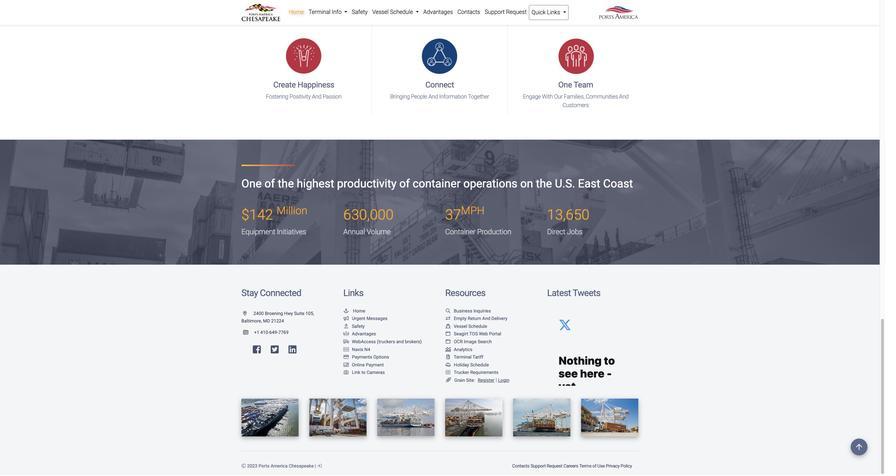 Task type: describe. For each thing, give the bounding box(es) containing it.
web
[[479, 332, 488, 337]]

portal
[[489, 332, 501, 337]]

payments
[[352, 355, 372, 360]]

630,000
[[343, 207, 394, 224]]

0 vertical spatial vessel
[[372, 9, 389, 15]]

sign in image
[[317, 465, 322, 469]]

camera image
[[343, 371, 349, 376]]

2023 ports america chesapeake |
[[246, 464, 317, 469]]

bullhorn image
[[343, 317, 349, 322]]

2 safety from the top
[[352, 324, 365, 329]]

quick links link
[[529, 5, 569, 20]]

use
[[597, 464, 605, 469]]

login link
[[498, 378, 509, 383]]

policy
[[621, 464, 632, 469]]

truck container image
[[343, 340, 349, 345]]

equipment
[[241, 228, 275, 236]]

ocr image search link
[[445, 339, 492, 345]]

seagirt
[[454, 332, 468, 337]]

online payment link
[[343, 363, 384, 368]]

zero
[[311, 0, 322, 7]]

to for commitment
[[304, 0, 310, 7]]

container production
[[445, 228, 511, 236]]

support request
[[485, 9, 527, 15]]

business
[[454, 308, 472, 314]]

connected
[[260, 288, 301, 299]]

hand receiving image
[[343, 332, 349, 337]]

inquiries
[[474, 308, 491, 314]]

navis
[[352, 347, 363, 352]]

safety link for urgent messages link
[[343, 324, 365, 329]]

+1 410-649-7769 link
[[241, 330, 289, 335]]

initiatives
[[277, 228, 306, 236]]

terminal info link
[[306, 5, 350, 19]]

7769
[[278, 330, 289, 335]]

annual volume
[[343, 228, 391, 236]]

quick links
[[532, 9, 562, 16]]

hwy
[[284, 311, 293, 316]]

customers
[[563, 102, 589, 109]]

annual
[[343, 228, 365, 236]]

chesapeake
[[289, 464, 314, 469]]

contacts for contacts support request careers terms of use privacy policy
[[512, 464, 530, 469]]

analytics
[[454, 347, 473, 352]]

holiday
[[454, 363, 469, 368]]

quick
[[532, 9, 546, 16]]

0 horizontal spatial of
[[265, 177, 275, 191]]

east
[[578, 177, 600, 191]]

grain site: register | login
[[454, 378, 509, 384]]

positivity
[[290, 93, 311, 100]]

0 horizontal spatial vessel schedule link
[[370, 5, 421, 19]]

on
[[520, 177, 533, 191]]

0 vertical spatial support request link
[[482, 5, 529, 19]]

1 vertical spatial links
[[343, 288, 363, 299]]

jobs
[[567, 228, 583, 236]]

stay
[[241, 288, 258, 299]]

browser image for seagirt
[[445, 332, 451, 337]]

information
[[439, 93, 467, 100]]

families,
[[564, 93, 585, 100]]

terminal tariff
[[454, 355, 483, 360]]

ship image
[[445, 325, 451, 329]]

to
[[361, 370, 366, 376]]

urgent messages
[[352, 316, 388, 322]]

brokers)
[[405, 339, 422, 345]]

engage
[[523, 93, 541, 100]]

credit card image
[[343, 356, 349, 360]]

terminal info
[[309, 9, 343, 15]]

list alt image
[[445, 371, 451, 376]]

latest tweets
[[547, 288, 601, 299]]

fostering
[[266, 93, 288, 100]]

options
[[373, 355, 389, 360]]

map marker alt image
[[243, 312, 252, 316]]

one for one of the highest productivity of container operations on the u.s. east coast
[[241, 177, 262, 191]]

passion
[[323, 93, 342, 100]]

privacy
[[606, 464, 620, 469]]

search
[[478, 339, 492, 345]]

1 horizontal spatial advantages link
[[421, 5, 455, 19]]

2400
[[254, 311, 264, 316]]

and for passion
[[312, 93, 321, 100]]

u.s.
[[555, 177, 575, 191]]

dedicated to being the best
[[542, 0, 610, 7]]

container
[[413, 177, 461, 191]]

0 horizontal spatial |
[[315, 464, 316, 469]]

link to cameras
[[352, 370, 385, 376]]

our
[[554, 93, 563, 100]]

2400 broening hwy suite 105, baltimore, md 21224 link
[[241, 311, 314, 324]]

credit card front image
[[343, 363, 349, 368]]

messages
[[367, 316, 388, 322]]

142
[[249, 207, 273, 224]]

request inside support request link
[[506, 9, 527, 15]]

bringing
[[390, 93, 410, 100]]

safety link for terminal info link
[[350, 5, 370, 19]]

payments options
[[352, 355, 389, 360]]

1 horizontal spatial support request link
[[530, 460, 563, 473]]

0 vertical spatial support
[[485, 9, 505, 15]]

delivery
[[492, 316, 508, 322]]

terminal for terminal tariff
[[454, 355, 472, 360]]

login
[[498, 378, 509, 383]]

container
[[445, 228, 476, 236]]

2400 broening hwy suite 105, baltimore, md 21224
[[241, 311, 314, 324]]

business inquiries
[[454, 308, 491, 314]]

trucker requirements link
[[445, 370, 499, 376]]

user hard hat image
[[343, 325, 349, 329]]

1 the from the left
[[278, 177, 294, 191]]

careers
[[564, 464, 578, 469]]

trucker
[[454, 370, 469, 376]]

best
[[599, 0, 610, 7]]

one team
[[558, 80, 593, 89]]

online
[[352, 363, 365, 368]]

holiday schedule
[[454, 363, 489, 368]]



Task type: vqa. For each thing, say whether or not it's contained in the screenshot.
10/16/2023 on the right bottom
no



Task type: locate. For each thing, give the bounding box(es) containing it.
1 horizontal spatial vessel schedule link
[[445, 324, 487, 329]]

0 vertical spatial safety
[[352, 9, 368, 15]]

2023
[[247, 464, 257, 469]]

0 vertical spatial schedule
[[390, 9, 413, 15]]

home link
[[286, 5, 306, 19], [343, 308, 365, 314]]

1 vertical spatial browser image
[[445, 340, 451, 345]]

register
[[478, 378, 495, 383]]

0 vertical spatial home
[[289, 9, 304, 15]]

safety link right info
[[350, 5, 370, 19]]

$
[[241, 207, 249, 224]]

schedule for bells icon
[[470, 363, 489, 368]]

of for one
[[399, 177, 410, 191]]

1 vertical spatial one
[[241, 177, 262, 191]]

site:
[[466, 378, 475, 383]]

$ 142 million
[[241, 205, 307, 224]]

0 vertical spatial links
[[547, 9, 560, 16]]

bringing people and information together
[[390, 93, 489, 100]]

0 horizontal spatial vessel schedule
[[372, 9, 414, 15]]

the up million on the left top
[[278, 177, 294, 191]]

+1
[[254, 330, 259, 335]]

analytics link
[[445, 347, 473, 352]]

request left careers
[[547, 464, 562, 469]]

webaccess (truckers and brokers) link
[[343, 339, 422, 345]]

0 horizontal spatial support
[[485, 9, 505, 15]]

contacts
[[458, 9, 480, 15], [512, 464, 530, 469]]

1 horizontal spatial contacts
[[512, 464, 530, 469]]

equipment initiatives
[[241, 228, 306, 236]]

1 horizontal spatial home link
[[343, 308, 365, 314]]

1 horizontal spatial |
[[496, 378, 497, 384]]

0 horizontal spatial advantages link
[[343, 332, 376, 337]]

home link up urgent
[[343, 308, 365, 314]]

1 vertical spatial safety
[[352, 324, 365, 329]]

analytics image
[[445, 348, 451, 352]]

empty return and delivery
[[454, 316, 508, 322]]

13,650
[[547, 207, 590, 224]]

trucker requirements
[[454, 370, 499, 376]]

0 horizontal spatial terminal
[[309, 9, 330, 15]]

image
[[464, 339, 477, 345]]

0 horizontal spatial links
[[343, 288, 363, 299]]

0 horizontal spatial support request link
[[482, 5, 529, 19]]

0 horizontal spatial request
[[506, 9, 527, 15]]

of
[[265, 177, 275, 191], [399, 177, 410, 191], [593, 464, 597, 469]]

coast
[[603, 177, 633, 191]]

one up our
[[558, 80, 572, 89]]

seagirt tos web portal link
[[445, 332, 501, 337]]

payment
[[366, 363, 384, 368]]

broening
[[265, 311, 283, 316]]

0 horizontal spatial to
[[304, 0, 310, 7]]

facebook square image
[[253, 346, 261, 355]]

ocr
[[454, 339, 463, 345]]

harm
[[323, 0, 337, 7]]

request left quick
[[506, 9, 527, 15]]

0 vertical spatial |
[[496, 378, 497, 384]]

1 horizontal spatial contacts link
[[512, 460, 530, 473]]

0 vertical spatial advantages
[[423, 9, 453, 15]]

support
[[485, 9, 505, 15], [531, 464, 546, 469]]

resources
[[445, 288, 486, 299]]

support request link left quick
[[482, 5, 529, 19]]

and right communities
[[619, 93, 629, 100]]

million
[[277, 205, 307, 217]]

privacy policy link
[[605, 460, 633, 473]]

holiday schedule link
[[445, 363, 489, 368]]

create
[[273, 80, 296, 89]]

1 safety from the top
[[352, 9, 368, 15]]

0 vertical spatial browser image
[[445, 332, 451, 337]]

1 horizontal spatial terminal
[[454, 355, 472, 360]]

info
[[332, 9, 342, 15]]

0 vertical spatial terminal
[[309, 9, 330, 15]]

terminal down analytics
[[454, 355, 472, 360]]

1 vertical spatial support request link
[[530, 460, 563, 473]]

advantages link
[[421, 5, 455, 19], [343, 332, 376, 337]]

advantages
[[423, 9, 453, 15], [352, 332, 376, 337]]

suite
[[294, 311, 304, 316]]

home link for terminal info link
[[286, 5, 306, 19]]

| left login
[[496, 378, 497, 384]]

1 horizontal spatial home
[[353, 308, 365, 314]]

and
[[396, 339, 404, 345]]

1 horizontal spatial support
[[531, 464, 546, 469]]

exchange image
[[445, 317, 451, 322]]

1 vertical spatial vessel schedule
[[454, 324, 487, 329]]

0 horizontal spatial one
[[241, 177, 262, 191]]

2 to from the left
[[567, 0, 573, 7]]

together
[[468, 93, 489, 100]]

0 vertical spatial safety link
[[350, 5, 370, 19]]

navis n4
[[352, 347, 370, 352]]

1 horizontal spatial of
[[399, 177, 410, 191]]

0 horizontal spatial home
[[289, 9, 304, 15]]

+1 410-649-7769
[[254, 330, 289, 335]]

payments options link
[[343, 355, 389, 360]]

of left use
[[593, 464, 597, 469]]

to
[[304, 0, 310, 7], [567, 0, 573, 7]]

links
[[547, 9, 560, 16], [343, 288, 363, 299]]

linkedin image
[[289, 346, 297, 355]]

bells image
[[445, 363, 451, 368]]

1 horizontal spatial request
[[547, 464, 562, 469]]

0 horizontal spatial the
[[278, 177, 294, 191]]

1 vertical spatial |
[[315, 464, 316, 469]]

links up anchor "image" at bottom
[[343, 288, 363, 299]]

happiness
[[298, 80, 334, 89]]

vessel
[[372, 9, 389, 15], [454, 324, 467, 329]]

safety right info
[[352, 9, 368, 15]]

0 horizontal spatial contacts
[[458, 9, 480, 15]]

0 vertical spatial vessel schedule
[[372, 9, 414, 15]]

and inside engage with our families, communities  and customers
[[619, 93, 629, 100]]

0 vertical spatial advantages link
[[421, 5, 455, 19]]

stay connected
[[241, 288, 301, 299]]

careers link
[[563, 460, 579, 473]]

to left "zero"
[[304, 0, 310, 7]]

37
[[445, 207, 461, 224]]

1 horizontal spatial links
[[547, 9, 560, 16]]

urgent
[[352, 316, 365, 322]]

0 vertical spatial home link
[[286, 5, 306, 19]]

webaccess (truckers and brokers)
[[352, 339, 422, 345]]

0 vertical spatial request
[[506, 9, 527, 15]]

1 vertical spatial advantages link
[[343, 332, 376, 337]]

1 browser image from the top
[[445, 332, 451, 337]]

team
[[574, 80, 593, 89]]

empty
[[454, 316, 467, 322]]

0 horizontal spatial contacts link
[[455, 5, 482, 19]]

1 to from the left
[[304, 0, 310, 7]]

1 vertical spatial vessel
[[454, 324, 467, 329]]

terminal down "zero"
[[309, 9, 330, 15]]

1 horizontal spatial the
[[536, 177, 552, 191]]

one up $
[[241, 177, 262, 191]]

home up urgent
[[353, 308, 365, 314]]

twitter square image
[[271, 346, 279, 355]]

0 vertical spatial one
[[558, 80, 572, 89]]

home link left "zero"
[[286, 5, 306, 19]]

one for one team
[[558, 80, 572, 89]]

and down happiness
[[312, 93, 321, 100]]

the right on
[[536, 177, 552, 191]]

0 horizontal spatial advantages
[[352, 332, 376, 337]]

ocr image search
[[454, 339, 492, 345]]

links down dedicated
[[547, 9, 560, 16]]

commitment
[[271, 0, 303, 7]]

browser image inside seagirt tos web portal link
[[445, 332, 451, 337]]

terminal for terminal info
[[309, 9, 330, 15]]

of up the $ 142 million
[[265, 177, 275, 191]]

1 vertical spatial contacts
[[512, 464, 530, 469]]

1 vertical spatial terminal
[[454, 355, 472, 360]]

search image
[[445, 309, 451, 314]]

0 horizontal spatial vessel
[[372, 9, 389, 15]]

to for dedicated
[[567, 0, 573, 7]]

2 browser image from the top
[[445, 340, 451, 345]]

contacts link
[[455, 5, 482, 19], [512, 460, 530, 473]]

1 vertical spatial safety link
[[343, 324, 365, 329]]

contacts for contacts
[[458, 9, 480, 15]]

safety down urgent
[[352, 324, 365, 329]]

and down connect
[[428, 93, 438, 100]]

to left 'being'
[[567, 0, 573, 7]]

support request link left careers
[[530, 460, 563, 473]]

requirements
[[470, 370, 499, 376]]

container storage image
[[343, 348, 349, 352]]

2 horizontal spatial of
[[593, 464, 597, 469]]

vessel schedule link
[[370, 5, 421, 19], [445, 324, 487, 329]]

and down inquiries
[[482, 316, 490, 322]]

productivity
[[337, 177, 397, 191]]

1 horizontal spatial vessel schedule
[[454, 324, 487, 329]]

file invoice image
[[445, 356, 451, 360]]

volume
[[367, 228, 391, 236]]

0 vertical spatial contacts link
[[455, 5, 482, 19]]

one
[[558, 80, 572, 89], [241, 177, 262, 191]]

home link for urgent messages link
[[343, 308, 365, 314]]

1 vertical spatial advantages
[[352, 332, 376, 337]]

phone office image
[[243, 331, 254, 335]]

home
[[289, 9, 304, 15], [353, 308, 365, 314]]

browser image for ocr
[[445, 340, 451, 345]]

37 mph
[[445, 205, 485, 224]]

home down commitment to zero harm
[[289, 9, 304, 15]]

create happiness
[[273, 80, 334, 89]]

1 vertical spatial schedule
[[468, 324, 487, 329]]

browser image
[[445, 332, 451, 337], [445, 340, 451, 345]]

0 horizontal spatial home link
[[286, 5, 306, 19]]

home inside "link"
[[289, 9, 304, 15]]

browser image down ship 'icon'
[[445, 332, 451, 337]]

105,
[[306, 311, 314, 316]]

and for information
[[428, 93, 438, 100]]

schedule for ship 'icon'
[[468, 324, 487, 329]]

commitment to zero harm
[[271, 0, 337, 7]]

go to top image
[[851, 439, 868, 456]]

2 the from the left
[[536, 177, 552, 191]]

1 vertical spatial contacts link
[[512, 460, 530, 473]]

1 vertical spatial home
[[353, 308, 365, 314]]

contacts support request careers terms of use privacy policy
[[512, 464, 632, 469]]

2 vertical spatial schedule
[[470, 363, 489, 368]]

and for delivery
[[482, 316, 490, 322]]

1 horizontal spatial one
[[558, 80, 572, 89]]

browser image up analytics icon
[[445, 340, 451, 345]]

649-
[[269, 330, 278, 335]]

urgent messages link
[[343, 316, 388, 322]]

people
[[411, 93, 427, 100]]

register link
[[476, 378, 495, 383]]

terminal
[[309, 9, 330, 15], [454, 355, 472, 360]]

1 vertical spatial vessel schedule link
[[445, 324, 487, 329]]

browser image inside the ocr image search link
[[445, 340, 451, 345]]

1 vertical spatial home link
[[343, 308, 365, 314]]

mph
[[461, 205, 485, 217]]

of left container
[[399, 177, 410, 191]]

anchor image
[[343, 309, 349, 314]]

410-
[[260, 330, 269, 335]]

1 vertical spatial request
[[547, 464, 562, 469]]

1 horizontal spatial vessel
[[454, 324, 467, 329]]

0 vertical spatial vessel schedule link
[[370, 5, 421, 19]]

of for contacts
[[593, 464, 597, 469]]

latest
[[547, 288, 571, 299]]

0 vertical spatial contacts
[[458, 9, 480, 15]]

| left sign in icon
[[315, 464, 316, 469]]

1 horizontal spatial to
[[567, 0, 573, 7]]

1 horizontal spatial advantages
[[423, 9, 453, 15]]

safety link down urgent
[[343, 324, 365, 329]]

wheat image
[[445, 378, 452, 383]]

empty return and delivery link
[[445, 316, 508, 322]]

1 vertical spatial support
[[531, 464, 546, 469]]

ports
[[259, 464, 270, 469]]

direct jobs
[[547, 228, 583, 236]]

copyright image
[[241, 465, 246, 469]]

webaccess
[[352, 339, 376, 345]]

seagirt tos web portal
[[454, 332, 501, 337]]



